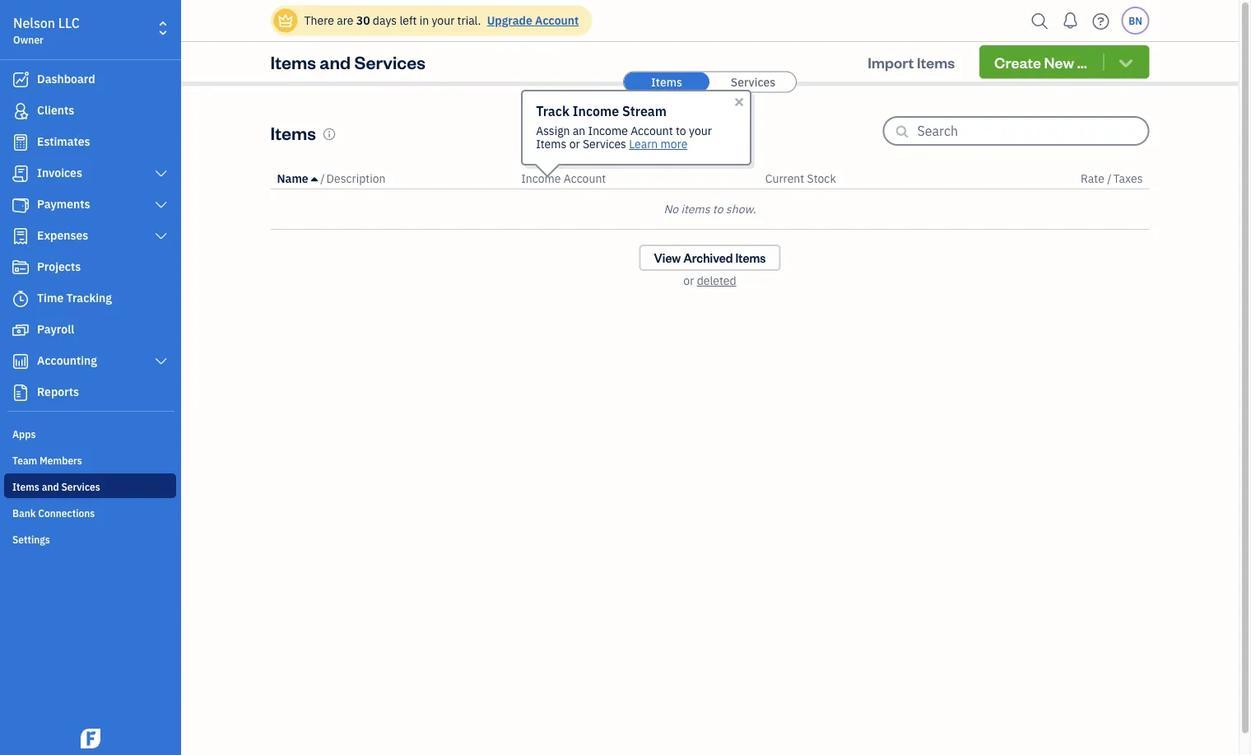 Task type: vqa. For each thing, say whether or not it's contained in the screenshot.
team icon
no



Task type: describe. For each thing, give the bounding box(es) containing it.
new
[[1045, 52, 1075, 72]]

bn
[[1129, 14, 1143, 27]]

create new … button
[[980, 45, 1150, 79]]

1 horizontal spatial and
[[320, 50, 351, 73]]

deleted
[[697, 273, 737, 288]]

deleted link
[[697, 273, 737, 288]]

tracking
[[66, 290, 112, 306]]

payment image
[[11, 197, 30, 213]]

items inside button
[[917, 52, 955, 71]]

more
[[661, 136, 688, 152]]

time tracking link
[[4, 284, 176, 314]]

1 horizontal spatial to
[[713, 201, 723, 217]]

items and services inside items and services link
[[12, 480, 100, 493]]

team members
[[12, 454, 82, 467]]

description link
[[327, 171, 386, 186]]

chevron large down image for expenses
[[154, 230, 169, 243]]

notifications image
[[1058, 4, 1084, 37]]

estimates
[[37, 134, 90, 149]]

items inside assign an income account to your items or services
[[536, 136, 567, 152]]

your inside assign an income account to your items or services
[[689, 123, 712, 138]]

left
[[400, 13, 417, 28]]

chart image
[[11, 353, 30, 370]]

items link
[[624, 72, 710, 92]]

items left info icon
[[271, 121, 316, 144]]

items up stream
[[651, 74, 683, 89]]

bank connections link
[[4, 500, 176, 525]]

bn button
[[1122, 7, 1150, 35]]

members
[[40, 454, 82, 467]]

expenses
[[37, 228, 88, 243]]

settings
[[12, 533, 50, 546]]

settings link
[[4, 526, 176, 551]]

payroll
[[37, 322, 74, 337]]

or inside view archived items or deleted
[[684, 273, 694, 288]]

bank connections
[[12, 506, 95, 520]]

clients
[[37, 103, 74, 118]]

…
[[1078, 52, 1088, 72]]

reports link
[[4, 378, 176, 408]]

in
[[420, 13, 429, 28]]

there
[[304, 13, 334, 28]]

income account link
[[521, 171, 606, 186]]

estimate image
[[11, 134, 30, 151]]

view archived items link
[[639, 245, 781, 271]]

taxes
[[1114, 171, 1143, 186]]

0 horizontal spatial your
[[432, 13, 455, 28]]

apps link
[[4, 421, 176, 445]]

learn more
[[629, 136, 688, 152]]

owner
[[13, 33, 44, 46]]

create new … button
[[980, 45, 1150, 79]]

2 vertical spatial account
[[564, 171, 606, 186]]

items and services link
[[4, 473, 176, 498]]

chevrondown image
[[1117, 54, 1136, 70]]

time
[[37, 290, 64, 306]]

Search text field
[[918, 118, 1148, 144]]

freshbooks image
[[77, 729, 104, 749]]

2 / from the left
[[1108, 171, 1112, 186]]

and inside main 'element'
[[42, 480, 59, 493]]

accounting
[[37, 353, 97, 368]]

payments
[[37, 196, 90, 212]]

dashboard
[[37, 71, 95, 86]]

rate / taxes
[[1081, 171, 1143, 186]]

report image
[[11, 385, 30, 401]]

services inside main 'element'
[[61, 480, 100, 493]]

projects link
[[4, 253, 176, 282]]

0 vertical spatial account
[[535, 13, 579, 28]]

to inside assign an income account to your items or services
[[676, 123, 687, 138]]

dashboard image
[[11, 72, 30, 88]]

estimates link
[[4, 128, 176, 157]]

projects
[[37, 259, 81, 274]]

bank
[[12, 506, 36, 520]]

nelson
[[13, 14, 55, 32]]

track income stream
[[536, 103, 667, 120]]

reports
[[37, 384, 79, 399]]

1 horizontal spatial items and services
[[271, 50, 426, 73]]

expenses link
[[4, 222, 176, 251]]

current
[[766, 171, 805, 186]]

crown image
[[277, 12, 294, 29]]

stream
[[623, 103, 667, 120]]

rate
[[1081, 171, 1105, 186]]

items down 'crown' icon
[[271, 50, 316, 73]]

view archived items or deleted
[[654, 250, 766, 288]]

clients link
[[4, 96, 176, 126]]

money image
[[11, 322, 30, 338]]



Task type: locate. For each thing, give the bounding box(es) containing it.
0 horizontal spatial /
[[321, 171, 325, 186]]

main element
[[0, 0, 222, 755]]

income down assign
[[521, 171, 561, 186]]

2 vertical spatial chevron large down image
[[154, 355, 169, 368]]

services
[[354, 50, 426, 73], [731, 74, 776, 89], [583, 136, 627, 152], [61, 480, 100, 493]]

items and services
[[271, 50, 426, 73], [12, 480, 100, 493]]

import items button
[[853, 45, 970, 78]]

timer image
[[11, 291, 30, 307]]

llc
[[58, 14, 80, 32]]

0 vertical spatial to
[[676, 123, 687, 138]]

current stock link
[[766, 171, 836, 186]]

nelson llc owner
[[13, 14, 80, 46]]

0 vertical spatial and
[[320, 50, 351, 73]]

assign
[[536, 123, 570, 138]]

your right more
[[689, 123, 712, 138]]

1 vertical spatial to
[[713, 201, 723, 217]]

1 horizontal spatial or
[[684, 273, 694, 288]]

payments link
[[4, 190, 176, 220]]

/ right caretup image
[[321, 171, 325, 186]]

items and services down are
[[271, 50, 426, 73]]

show.
[[726, 201, 756, 217]]

project image
[[11, 259, 30, 276]]

account right upgrade
[[535, 13, 579, 28]]

apps
[[12, 427, 36, 441]]

1 horizontal spatial your
[[689, 123, 712, 138]]

account down an
[[564, 171, 606, 186]]

1 vertical spatial and
[[42, 480, 59, 493]]

account inside assign an income account to your items or services
[[631, 123, 673, 138]]

are
[[337, 13, 354, 28]]

dashboard link
[[4, 65, 176, 95]]

create new …
[[995, 52, 1088, 72]]

team
[[12, 454, 37, 467]]

learn
[[629, 136, 658, 152]]

items inside main 'element'
[[12, 480, 39, 493]]

chevron large down image for accounting
[[154, 355, 169, 368]]

assign an income account to your items or services
[[536, 123, 712, 152]]

income down track income stream
[[588, 123, 628, 138]]

services inside assign an income account to your items or services
[[583, 136, 627, 152]]

chevron large down image inside accounting link
[[154, 355, 169, 368]]

create
[[995, 52, 1042, 72]]

accounting link
[[4, 347, 176, 376]]

items
[[681, 201, 710, 217]]

to right the learn
[[676, 123, 687, 138]]

there are 30 days left in your trial. upgrade account
[[304, 13, 579, 28]]

search image
[[1027, 9, 1054, 33]]

info image
[[323, 128, 336, 141]]

or left 'deleted'
[[684, 273, 694, 288]]

rate link
[[1081, 171, 1108, 186]]

invoices link
[[4, 159, 176, 189]]

and down are
[[320, 50, 351, 73]]

chevron large down image inside payments link
[[154, 198, 169, 212]]

0 horizontal spatial items and services
[[12, 480, 100, 493]]

1 vertical spatial or
[[684, 273, 694, 288]]

view
[[654, 250, 681, 266]]

client image
[[11, 103, 30, 119]]

items left an
[[536, 136, 567, 152]]

3 chevron large down image from the top
[[154, 355, 169, 368]]

services up bank connections link
[[61, 480, 100, 493]]

/ right rate
[[1108, 171, 1112, 186]]

income
[[573, 103, 619, 120], [588, 123, 628, 138], [521, 171, 561, 186]]

no items to show.
[[664, 201, 756, 217]]

learn more link
[[629, 136, 688, 152]]

caretup image
[[311, 172, 318, 185]]

1 vertical spatial income
[[588, 123, 628, 138]]

track
[[536, 103, 570, 120]]

2 vertical spatial income
[[521, 171, 561, 186]]

description
[[327, 171, 386, 186]]

your right in
[[432, 13, 455, 28]]

1 vertical spatial items and services
[[12, 480, 100, 493]]

invoice image
[[11, 166, 30, 182]]

items
[[271, 50, 316, 73], [917, 52, 955, 71], [651, 74, 683, 89], [271, 121, 316, 144], [536, 136, 567, 152], [736, 250, 766, 266], [12, 480, 39, 493]]

services link
[[711, 72, 796, 92]]

1 vertical spatial chevron large down image
[[154, 230, 169, 243]]

to
[[676, 123, 687, 138], [713, 201, 723, 217]]

go to help image
[[1088, 9, 1115, 33]]

services down 'days'
[[354, 50, 426, 73]]

upgrade
[[487, 13, 533, 28]]

close image
[[733, 96, 746, 109]]

name link
[[277, 171, 321, 186]]

current stock
[[766, 171, 836, 186]]

and
[[320, 50, 351, 73], [42, 480, 59, 493]]

account down stream
[[631, 123, 673, 138]]

0 vertical spatial your
[[432, 13, 455, 28]]

services up close image
[[731, 74, 776, 89]]

/
[[321, 171, 325, 186], [1108, 171, 1112, 186]]

1 vertical spatial your
[[689, 123, 712, 138]]

items inside view archived items or deleted
[[736, 250, 766, 266]]

items up deleted link
[[736, 250, 766, 266]]

0 horizontal spatial or
[[570, 136, 580, 152]]

items and services up bank connections
[[12, 480, 100, 493]]

services down track income stream
[[583, 136, 627, 152]]

trial.
[[457, 13, 481, 28]]

1 / from the left
[[321, 171, 325, 186]]

connections
[[38, 506, 95, 520]]

0 vertical spatial income
[[573, 103, 619, 120]]

income inside assign an income account to your items or services
[[588, 123, 628, 138]]

chevron large down image for payments
[[154, 198, 169, 212]]

an
[[573, 123, 586, 138]]

0 horizontal spatial to
[[676, 123, 687, 138]]

or up income account
[[570, 136, 580, 152]]

0 vertical spatial items and services
[[271, 50, 426, 73]]

services inside "link"
[[731, 74, 776, 89]]

invoices
[[37, 165, 82, 180]]

1 horizontal spatial /
[[1108, 171, 1112, 186]]

days
[[373, 13, 397, 28]]

0 horizontal spatial and
[[42, 480, 59, 493]]

items right import
[[917, 52, 955, 71]]

1 vertical spatial account
[[631, 123, 673, 138]]

30
[[356, 13, 370, 28]]

time tracking
[[37, 290, 112, 306]]

2 chevron large down image from the top
[[154, 230, 169, 243]]

expense image
[[11, 228, 30, 245]]

name
[[277, 171, 309, 186]]

income up an
[[573, 103, 619, 120]]

0 vertical spatial chevron large down image
[[154, 198, 169, 212]]

account
[[535, 13, 579, 28], [631, 123, 673, 138], [564, 171, 606, 186]]

import
[[868, 52, 914, 71]]

0 vertical spatial or
[[570, 136, 580, 152]]

no
[[664, 201, 679, 217]]

chevron large down image
[[154, 167, 169, 180]]

upgrade account link
[[484, 13, 579, 28]]

chevron large down image
[[154, 198, 169, 212], [154, 230, 169, 243], [154, 355, 169, 368]]

or inside assign an income account to your items or services
[[570, 136, 580, 152]]

income account
[[521, 171, 606, 186]]

stock
[[807, 171, 836, 186]]

your
[[432, 13, 455, 28], [689, 123, 712, 138]]

payroll link
[[4, 315, 176, 345]]

items down team
[[12, 480, 39, 493]]

team members link
[[4, 447, 176, 472]]

1 chevron large down image from the top
[[154, 198, 169, 212]]

archived
[[684, 250, 733, 266]]

and down team members
[[42, 480, 59, 493]]

to right items
[[713, 201, 723, 217]]

import items
[[868, 52, 955, 71]]



